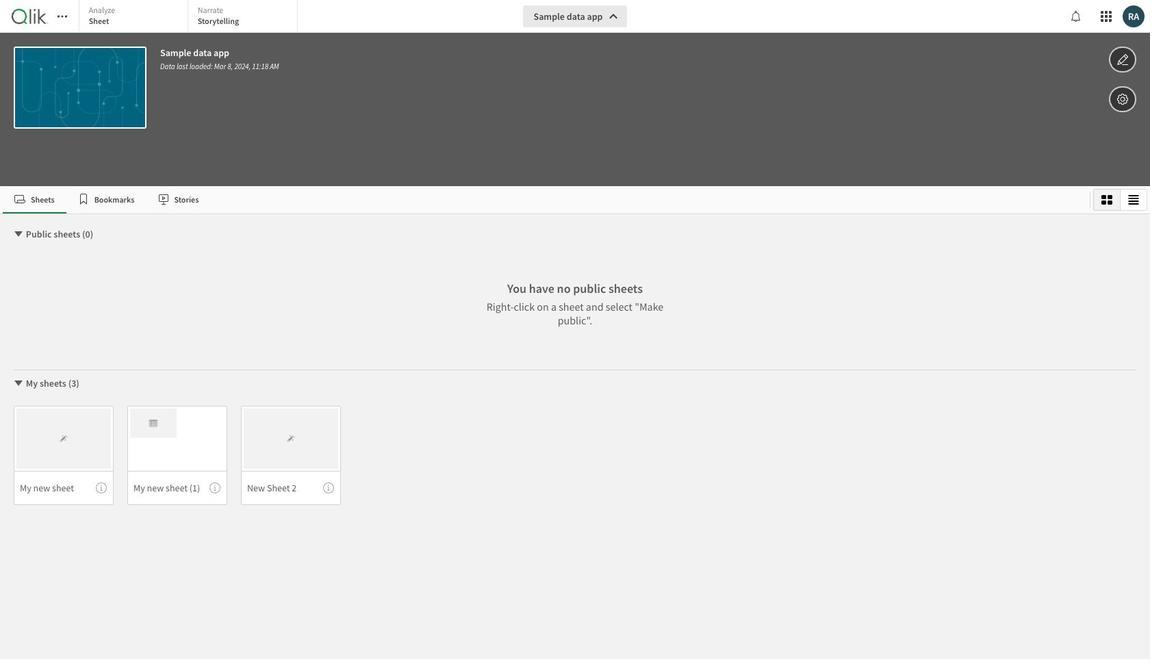 Task type: vqa. For each thing, say whether or not it's contained in the screenshot.
option
no



Task type: locate. For each thing, give the bounding box(es) containing it.
1 horizontal spatial menu item
[[127, 471, 227, 506]]

my new sheet (1) sheet is selected. press the spacebar or enter key to open my new sheet (1) sheet. use the right and left arrow keys to navigate. element
[[127, 406, 227, 506]]

0 horizontal spatial menu item
[[14, 471, 114, 506]]

toolbar
[[0, 0, 1151, 186]]

edit image
[[1117, 51, 1130, 68]]

menu item for the my new sheet sheet is selected. press the spacebar or enter key to open my new sheet sheet. use the right and left arrow keys to navigate. element
[[14, 471, 114, 506]]

1 vertical spatial collapse image
[[13, 378, 24, 389]]

0 horizontal spatial tooltip
[[96, 483, 107, 494]]

2 tooltip from the left
[[210, 483, 221, 494]]

my new sheet sheet is selected. press the spacebar or enter key to open my new sheet sheet. use the right and left arrow keys to navigate. element
[[14, 406, 114, 506]]

group
[[1094, 189, 1148, 211]]

tooltip inside new sheet 2 sheet is selected. press the spacebar or enter key to open new sheet 2 sheet. use the right and left arrow keys to navigate. element
[[323, 483, 334, 494]]

2 horizontal spatial menu item
[[241, 471, 341, 506]]

tab list
[[79, 0, 301, 34], [3, 186, 1085, 214]]

tooltip inside my new sheet (1) sheet is selected. press the spacebar or enter key to open my new sheet (1) sheet. use the right and left arrow keys to navigate. element
[[210, 483, 221, 494]]

tooltip inside the my new sheet sheet is selected. press the spacebar or enter key to open my new sheet sheet. use the right and left arrow keys to navigate. element
[[96, 483, 107, 494]]

list view image
[[1129, 195, 1140, 205]]

tooltip for the my new sheet sheet is selected. press the spacebar or enter key to open my new sheet sheet. use the right and left arrow keys to navigate. element
[[96, 483, 107, 494]]

collapse image
[[13, 229, 24, 240], [13, 378, 24, 389]]

menu item
[[14, 471, 114, 506], [127, 471, 227, 506], [241, 471, 341, 506]]

1 menu item from the left
[[14, 471, 114, 506]]

0 vertical spatial collapse image
[[13, 229, 24, 240]]

2 horizontal spatial tooltip
[[323, 483, 334, 494]]

1 tooltip from the left
[[96, 483, 107, 494]]

2 menu item from the left
[[127, 471, 227, 506]]

3 menu item from the left
[[241, 471, 341, 506]]

1 horizontal spatial tooltip
[[210, 483, 221, 494]]

0 vertical spatial tab list
[[79, 0, 301, 34]]

3 tooltip from the left
[[323, 483, 334, 494]]

tooltip
[[96, 483, 107, 494], [210, 483, 221, 494], [323, 483, 334, 494]]

application
[[0, 0, 1151, 660]]

tooltip for new sheet 2 sheet is selected. press the spacebar or enter key to open new sheet 2 sheet. use the right and left arrow keys to navigate. element
[[323, 483, 334, 494]]



Task type: describe. For each thing, give the bounding box(es) containing it.
1 vertical spatial tab list
[[3, 186, 1085, 214]]

1 collapse image from the top
[[13, 229, 24, 240]]

grid view image
[[1102, 195, 1113, 205]]

app options image
[[1117, 91, 1130, 108]]

new sheet 2 sheet is selected. press the spacebar or enter key to open new sheet 2 sheet. use the right and left arrow keys to navigate. element
[[241, 406, 341, 506]]

menu item for my new sheet (1) sheet is selected. press the spacebar or enter key to open my new sheet (1) sheet. use the right and left arrow keys to navigate. element in the bottom of the page
[[127, 471, 227, 506]]

menu item for new sheet 2 sheet is selected. press the spacebar or enter key to open new sheet 2 sheet. use the right and left arrow keys to navigate. element
[[241, 471, 341, 506]]

tooltip for my new sheet (1) sheet is selected. press the spacebar or enter key to open my new sheet (1) sheet. use the right and left arrow keys to navigate. element in the bottom of the page
[[210, 483, 221, 494]]

2 collapse image from the top
[[13, 378, 24, 389]]



